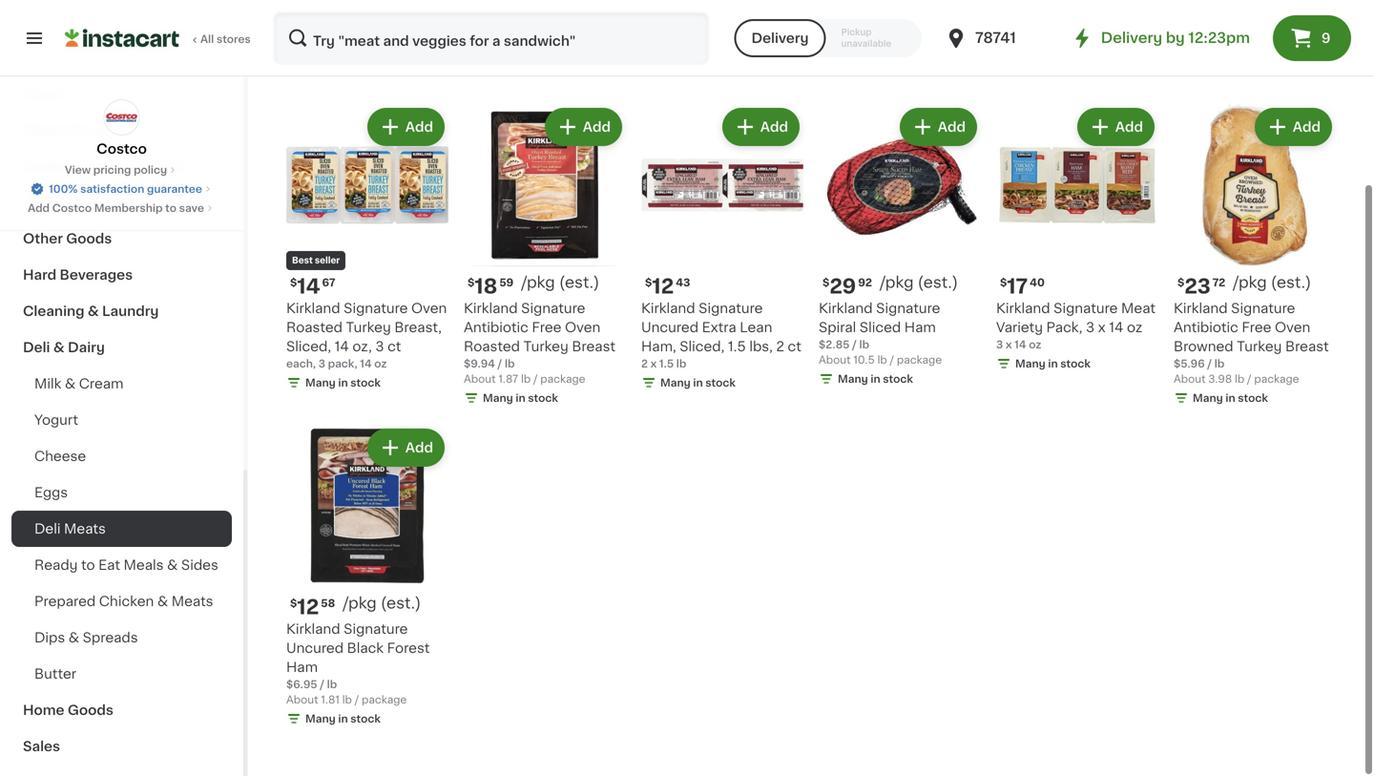 Task type: describe. For each thing, give the bounding box(es) containing it.
extra
[[702, 321, 737, 334]]

$18.59 per package (estimated) element
[[464, 274, 626, 299]]

sales
[[23, 740, 60, 753]]

$ 29 92
[[823, 276, 873, 296]]

package inside kirkland signature antibiotic free oven browned turkey breast $5.96 / lb about 3.98 lb / package
[[1255, 374, 1300, 384]]

/ right the 3.98
[[1248, 374, 1252, 384]]

add button for kirkland signature antibiotic free oven browned turkey breast
[[1257, 110, 1331, 144]]

/pkg (est.) for 29
[[880, 275, 959, 290]]

signature for roasted
[[521, 302, 586, 315]]

signature for ham,
[[699, 302, 763, 315]]

kirkland for $2.85
[[819, 302, 873, 315]]

17
[[1008, 276, 1028, 296]]

lb up 1.81
[[327, 679, 337, 690]]

many down "10.5"
[[838, 374, 868, 384]]

23
[[1185, 276, 1211, 296]]

product group containing 18
[[464, 104, 626, 410]]

ham,
[[642, 340, 677, 353]]

stock down the kirkland signature spiral sliced ham $2.85 / lb about 10.5 lb / package
[[883, 374, 914, 384]]

antibiotic for 23
[[1174, 321, 1239, 334]]

lb up "10.5"
[[860, 339, 870, 350]]

ct for 12
[[788, 340, 802, 353]]

add costco membership to save link
[[28, 200, 216, 216]]

roasted inside kirkland signature antibiotic free oven roasted turkey breast $9.94 / lb about 1.87 lb / package
[[464, 340, 520, 353]]

lb up 1.87
[[505, 358, 515, 369]]

wine
[[23, 196, 58, 209]]

costco inside add costco membership to save link
[[52, 203, 92, 213]]

many down 1.81
[[306, 714, 336, 724]]

add for kirkland signature uncured extra lean ham, sliced, 1.5 lbs, 2 ct
[[761, 120, 789, 134]]

kirkland signature meat variety pack, 3 x 14 oz 3 x 14 oz
[[997, 302, 1156, 350]]

stores
[[217, 34, 251, 44]]

signature for browned
[[1232, 302, 1296, 315]]

product group containing 29
[[819, 104, 981, 390]]

$29.92 per package (estimated) element
[[819, 274, 981, 299]]

14 up pack,
[[335, 340, 349, 353]]

deli & dairy
[[23, 341, 105, 354]]

lb inside kirkland signature uncured extra lean ham, sliced, 1.5 lbs, 2 ct 2 x 1.5 lb
[[677, 358, 687, 369]]

care
[[150, 159, 183, 173]]

72
[[1213, 277, 1226, 288]]

satisfaction
[[80, 184, 144, 194]]

9 button
[[1274, 15, 1352, 61]]

stock down kirkland signature uncured black forest ham $6.95 / lb about 1.81 lb / package
[[351, 714, 381, 724]]

view pricing policy link
[[65, 162, 179, 178]]

paper
[[23, 123, 63, 137]]

/ right "10.5"
[[890, 355, 895, 365]]

product group containing 14
[[286, 104, 449, 394]]

variety
[[997, 321, 1043, 334]]

view
[[65, 165, 91, 175]]

delivery for delivery
[[752, 32, 809, 45]]

membership
[[94, 203, 163, 213]]

cleaning & laundry
[[23, 305, 159, 318]]

add button for kirkland signature antibiotic free oven roasted turkey breast
[[547, 110, 621, 144]]

costco link
[[97, 99, 147, 158]]

lb right 1.81
[[342, 695, 352, 705]]

1 vertical spatial 2
[[642, 358, 648, 369]]

$5.96
[[1174, 358, 1205, 369]]

uncured for ham
[[286, 642, 344, 655]]

$ 23 72
[[1178, 276, 1226, 296]]

0 vertical spatial 2
[[777, 340, 785, 353]]

lb right "10.5"
[[878, 355, 888, 365]]

reset
[[404, 17, 444, 31]]

& left sides
[[167, 559, 178, 572]]

100% satisfaction guarantee button
[[30, 178, 214, 197]]

59
[[500, 277, 514, 288]]

12 for $ 12 43
[[652, 276, 674, 296]]

lbs,
[[750, 340, 773, 353]]

about inside kirkland signature antibiotic free oven roasted turkey breast $9.94 / lb about 1.87 lb / package
[[464, 374, 496, 384]]

(est.) for 23
[[1271, 275, 1312, 290]]

free for 18
[[532, 321, 562, 334]]

browned
[[1174, 340, 1234, 353]]

1.81
[[321, 695, 340, 705]]

prepared
[[34, 595, 96, 608]]

deli for deli meats
[[34, 522, 61, 536]]

breast,
[[395, 321, 442, 334]]

/ up 1.81
[[320, 679, 325, 690]]

stock down kirkland signature uncured extra lean ham, sliced, 1.5 lbs, 2 ct 2 x 1.5 lb at top
[[706, 378, 736, 388]]

stock down kirkland signature antibiotic free oven roasted turkey breast $9.94 / lb about 1.87 lb / package
[[528, 393, 558, 403]]

breast for 18
[[572, 340, 616, 353]]

many in stock down kirkland signature uncured extra lean ham, sliced, 1.5 lbs, 2 ct 2 x 1.5 lb at top
[[661, 378, 736, 388]]

$ for $ 14 67
[[290, 277, 297, 288]]

meat
[[1122, 302, 1156, 315]]

many in stock down "10.5"
[[838, 374, 914, 384]]

$ 14 67
[[290, 276, 336, 296]]

kirkland for 3
[[997, 302, 1051, 315]]

hard beverages link
[[11, 257, 232, 293]]

18
[[475, 276, 498, 296]]

uncured for ham,
[[642, 321, 699, 334]]

many in stock down the pack,
[[1016, 358, 1091, 369]]

lb up the 3.98
[[1215, 358, 1225, 369]]

best seller
[[292, 256, 340, 265]]

deli meats link
[[11, 511, 232, 547]]

many in stock down the 3.98
[[1193, 393, 1269, 403]]

reset button
[[398, 5, 450, 43]]

add button for kirkland signature oven roasted turkey breast, sliced, 14 oz, 3 ct
[[369, 110, 443, 144]]

/ up 1.87
[[498, 358, 502, 369]]

costco logo image
[[104, 99, 140, 136]]

3 down variety
[[997, 339, 1004, 350]]

add for kirkland signature uncured black forest ham
[[406, 441, 433, 454]]

in down the pack,
[[1049, 358, 1058, 369]]

butter link
[[11, 656, 232, 692]]

3 left pack,
[[319, 358, 325, 369]]

0 vertical spatial meats
[[64, 522, 106, 536]]

ct for 14
[[388, 340, 401, 353]]

many in stock down 1.81
[[306, 714, 381, 724]]

14 down oz,
[[360, 358, 372, 369]]

stock down the pack,
[[1061, 358, 1091, 369]]

personal
[[86, 159, 147, 173]]

9
[[1322, 32, 1331, 45]]

eggs link
[[11, 474, 232, 511]]

goods for home goods
[[68, 704, 114, 717]]

& right chicken on the left of the page
[[157, 595, 168, 608]]

$ for $ 17 40
[[1001, 277, 1008, 288]]

all stores link
[[65, 11, 252, 65]]

sales link
[[11, 728, 232, 765]]

3.98
[[1209, 374, 1233, 384]]

kirkland for breast,
[[286, 302, 340, 315]]

delivery for delivery by 12:23pm
[[1102, 31, 1163, 45]]

/pkg for 12
[[343, 596, 377, 611]]

all stores
[[200, 34, 251, 44]]

oven for 18
[[565, 321, 601, 334]]

package inside kirkland signature uncured black forest ham $6.95 / lb about 1.81 lb / package
[[362, 695, 407, 705]]

prepared chicken & meats link
[[11, 583, 232, 620]]

health & personal care
[[23, 159, 183, 173]]

in down 1.81
[[338, 714, 348, 724]]

3 right oz,
[[376, 340, 384, 353]]

signature for 3
[[1054, 302, 1118, 315]]

Search field
[[275, 13, 708, 63]]

product group containing 17
[[997, 104, 1159, 375]]

78741
[[976, 31, 1017, 45]]

liquor
[[23, 87, 67, 100]]

signature for $2.85
[[877, 302, 941, 315]]

pack,
[[328, 358, 358, 369]]

spiral
[[819, 321, 857, 334]]

yogurt link
[[11, 402, 232, 438]]

100% satisfaction guarantee
[[49, 184, 202, 194]]

about inside the kirkland signature spiral sliced ham $2.85 / lb about 10.5 lb / package
[[819, 355, 851, 365]]

many down the 3.98
[[1193, 393, 1224, 403]]

paper goods
[[23, 123, 112, 137]]

turkey for 23
[[1238, 340, 1283, 353]]

other
[[23, 232, 63, 245]]

14 left the 67
[[297, 276, 320, 296]]

14 down meat
[[1110, 321, 1124, 334]]

& for spreads
[[69, 631, 79, 644]]

kirkland signature antibiotic free oven browned turkey breast $5.96 / lb about 3.98 lb / package
[[1174, 302, 1330, 384]]

pack,
[[1047, 321, 1083, 334]]

home goods
[[23, 704, 114, 717]]

0 horizontal spatial 1.5
[[660, 358, 674, 369]]

cleaning
[[23, 305, 84, 318]]

milk & cream
[[34, 377, 124, 390]]

$ 12 43
[[645, 276, 691, 296]]

stock down pack,
[[351, 378, 381, 388]]

breast for 23
[[1286, 340, 1330, 353]]

$ for $ 12 58
[[290, 598, 297, 609]]

turkey for 18
[[524, 340, 569, 353]]

milk & cream link
[[11, 366, 232, 402]]

add for kirkland signature antibiotic free oven roasted turkey breast
[[583, 120, 611, 134]]

3 right the pack,
[[1086, 321, 1095, 334]]

ready
[[34, 559, 78, 572]]

100%
[[49, 184, 78, 194]]

$2.85
[[819, 339, 850, 350]]

1 vertical spatial to
[[81, 559, 95, 572]]

43
[[676, 277, 691, 288]]

delivery button
[[735, 19, 826, 57]]

/pkg (est.) for 12
[[343, 596, 421, 611]]



Task type: locate. For each thing, give the bounding box(es) containing it.
1 horizontal spatial oz
[[1029, 339, 1042, 350]]

other goods
[[23, 232, 112, 245]]

package down sliced at the top right
[[897, 355, 942, 365]]

/pkg for 23
[[1234, 275, 1268, 290]]

turkey inside kirkland signature oven roasted turkey breast, sliced, 14 oz, 3 ct each, 3 pack, 14 oz
[[346, 321, 391, 334]]

$23.72 per package (estimated) element
[[1174, 274, 1337, 299]]

oven down $18.59 per package (estimated) element
[[565, 321, 601, 334]]

1 horizontal spatial costco
[[97, 142, 147, 156]]

$ for $ 18 59
[[468, 277, 475, 288]]

kirkland for roasted
[[464, 302, 518, 315]]

2 horizontal spatial oz
[[1127, 321, 1143, 334]]

stock
[[1061, 358, 1091, 369], [883, 374, 914, 384], [351, 378, 381, 388], [706, 378, 736, 388], [528, 393, 558, 403], [1239, 393, 1269, 403], [351, 714, 381, 724]]

add button for kirkland signature uncured extra lean ham, sliced, 1.5 lbs, 2 ct
[[724, 110, 798, 144]]

oz right pack,
[[375, 358, 387, 369]]

2 sliced, from the left
[[680, 340, 725, 353]]

2 free from the left
[[1242, 321, 1272, 334]]

oz
[[1127, 321, 1143, 334], [1029, 339, 1042, 350], [375, 358, 387, 369]]

turkey right browned at the right top of the page
[[1238, 340, 1283, 353]]

beverages
[[60, 268, 133, 282]]

0 vertical spatial 1.5
[[728, 340, 746, 353]]

kirkland inside kirkland signature uncured black forest ham $6.95 / lb about 1.81 lb / package
[[286, 622, 340, 636]]

10.5
[[854, 355, 875, 365]]

12 for $ 12 58
[[297, 597, 319, 617]]

/pkg inside "$29.92 per package (estimated)" element
[[880, 275, 914, 290]]

$ inside $ 29 92
[[823, 277, 830, 288]]

0 vertical spatial roasted
[[286, 321, 343, 334]]

kirkland down $ 14 67
[[286, 302, 340, 315]]

prepared chicken & meats
[[34, 595, 213, 608]]

breast down $23.72 per package (estimated) "element"
[[1286, 340, 1330, 353]]

kirkland for browned
[[1174, 302, 1228, 315]]

to left eat
[[81, 559, 95, 572]]

/pkg right 92
[[880, 275, 914, 290]]

delivery by 12:23pm
[[1102, 31, 1251, 45]]

0 horizontal spatial x
[[651, 358, 657, 369]]

in down 1.87
[[516, 393, 526, 403]]

add for kirkland signature meat variety pack, 3 x 14 oz
[[1116, 120, 1144, 134]]

$
[[290, 277, 297, 288], [468, 277, 475, 288], [645, 277, 652, 288], [823, 277, 830, 288], [1001, 277, 1008, 288], [1178, 277, 1185, 288], [290, 598, 297, 609]]

all
[[200, 34, 214, 44]]

oven inside kirkland signature antibiotic free oven browned turkey breast $5.96 / lb about 3.98 lb / package
[[1276, 321, 1311, 334]]

1 vertical spatial uncured
[[286, 642, 344, 655]]

/pkg right '59'
[[521, 275, 555, 290]]

hard
[[23, 268, 56, 282]]

uncured up ham,
[[642, 321, 699, 334]]

kirkland inside kirkland signature meat variety pack, 3 x 14 oz 3 x 14 oz
[[997, 302, 1051, 315]]

oz down meat
[[1127, 321, 1143, 334]]

meals
[[124, 559, 164, 572]]

0 horizontal spatial sliced,
[[286, 340, 331, 353]]

& for laundry
[[88, 305, 99, 318]]

in down the 3.98
[[1226, 393, 1236, 403]]

ham inside the kirkland signature spiral sliced ham $2.85 / lb about 10.5 lb / package
[[905, 321, 936, 334]]

cream
[[79, 377, 124, 390]]

$ down the best
[[290, 277, 297, 288]]

2 ct from the left
[[788, 340, 802, 353]]

& right milk
[[65, 377, 76, 390]]

1 horizontal spatial sliced,
[[680, 340, 725, 353]]

yogurt
[[34, 413, 78, 427]]

kirkland inside kirkland signature antibiotic free oven roasted turkey breast $9.94 / lb about 1.87 lb / package
[[464, 302, 518, 315]]

kirkland inside the kirkland signature spiral sliced ham $2.85 / lb about 10.5 lb / package
[[819, 302, 873, 315]]

about down $5.96
[[1174, 374, 1206, 384]]

oz down variety
[[1029, 339, 1042, 350]]

signature inside kirkland signature oven roasted turkey breast, sliced, 14 oz, 3 ct each, 3 pack, 14 oz
[[344, 302, 408, 315]]

deli down eggs
[[34, 522, 61, 536]]

12
[[652, 276, 674, 296], [297, 597, 319, 617]]

1 vertical spatial deli
[[34, 522, 61, 536]]

home
[[23, 704, 64, 717]]

service type group
[[735, 19, 922, 57]]

add button for kirkland signature uncured black forest ham
[[369, 431, 443, 465]]

$ inside $ 12 43
[[645, 277, 652, 288]]

sliced
[[860, 321, 901, 334]]

1.87
[[499, 374, 519, 384]]

signature up black
[[344, 622, 408, 636]]

kirkland down $ 12 58
[[286, 622, 340, 636]]

signature for breast,
[[344, 302, 408, 315]]

kirkland signature uncured black forest ham $6.95 / lb about 1.81 lb / package
[[286, 622, 430, 705]]

(est.) inside $18.59 per package (estimated) element
[[559, 275, 600, 290]]

ham right sliced at the top right
[[905, 321, 936, 334]]

breast inside kirkland signature antibiotic free oven browned turkey breast $5.96 / lb about 3.98 lb / package
[[1286, 340, 1330, 353]]

$ inside $ 23 72
[[1178, 277, 1185, 288]]

free for 23
[[1242, 321, 1272, 334]]

/pkg inside $23.72 per package (estimated) "element"
[[1234, 275, 1268, 290]]

package inside the kirkland signature spiral sliced ham $2.85 / lb about 10.5 lb / package
[[897, 355, 942, 365]]

/pkg right 72
[[1234, 275, 1268, 290]]

about down $6.95
[[286, 695, 318, 705]]

(est.) right 92
[[918, 275, 959, 290]]

& left the dairy
[[53, 341, 64, 354]]

about
[[819, 355, 851, 365], [464, 374, 496, 384], [1174, 374, 1206, 384], [286, 695, 318, 705]]

0 horizontal spatial breast
[[572, 340, 616, 353]]

0 horizontal spatial oven
[[411, 302, 447, 315]]

1 horizontal spatial roasted
[[464, 340, 520, 353]]

product group
[[286, 104, 449, 394], [464, 104, 626, 410], [642, 104, 804, 394], [819, 104, 981, 390], [997, 104, 1159, 375], [1174, 104, 1337, 410], [286, 425, 449, 730]]

/pkg (est.) inside "$29.92 per package (estimated)" element
[[880, 275, 959, 290]]

sliced, for 12
[[680, 340, 725, 353]]

each,
[[286, 358, 316, 369]]

kirkland up spiral
[[819, 302, 873, 315]]

paper goods link
[[11, 112, 232, 148]]

/pkg
[[521, 275, 555, 290], [880, 275, 914, 290], [1234, 275, 1268, 290], [343, 596, 377, 611]]

spreads
[[83, 631, 138, 644]]

ct inside kirkland signature oven roasted turkey breast, sliced, 14 oz, 3 ct each, 3 pack, 14 oz
[[388, 340, 401, 353]]

1 horizontal spatial breast
[[1286, 340, 1330, 353]]

oven inside kirkland signature antibiotic free oven roasted turkey breast $9.94 / lb about 1.87 lb / package
[[565, 321, 601, 334]]

signature inside kirkland signature antibiotic free oven roasted turkey breast $9.94 / lb about 1.87 lb / package
[[521, 302, 586, 315]]

2 antibiotic from the left
[[1174, 321, 1239, 334]]

antibiotic for 18
[[464, 321, 529, 334]]

about inside kirkland signature uncured black forest ham $6.95 / lb about 1.81 lb / package
[[286, 695, 318, 705]]

many down 1.87
[[483, 393, 513, 403]]

goods for other goods
[[66, 232, 112, 245]]

goods up the 'health & personal care' on the left of the page
[[67, 123, 112, 137]]

many down each,
[[306, 378, 336, 388]]

ready to eat meals & sides
[[34, 559, 218, 572]]

lb right 1.87
[[521, 374, 531, 384]]

add for kirkland signature spiral sliced ham
[[938, 120, 966, 134]]

save
[[179, 203, 204, 213]]

1 horizontal spatial turkey
[[524, 340, 569, 353]]

guarantee
[[147, 184, 202, 194]]

1 vertical spatial roasted
[[464, 340, 520, 353]]

2 horizontal spatial x
[[1099, 321, 1106, 334]]

turkey inside kirkland signature antibiotic free oven browned turkey breast $5.96 / lb about 3.98 lb / package
[[1238, 340, 1283, 353]]

(est.) inside $23.72 per package (estimated) "element"
[[1271, 275, 1312, 290]]

1 breast from the left
[[572, 340, 616, 353]]

by
[[1167, 31, 1185, 45]]

signature down "$29.92 per package (estimated)" element
[[877, 302, 941, 315]]

breast left ham,
[[572, 340, 616, 353]]

14 down variety
[[1015, 339, 1027, 350]]

$ left 58
[[290, 598, 297, 609]]

signature for ham
[[344, 622, 408, 636]]

2
[[777, 340, 785, 353], [642, 358, 648, 369]]

oz inside kirkland signature oven roasted turkey breast, sliced, 14 oz, 3 ct each, 3 pack, 14 oz
[[375, 358, 387, 369]]

seller
[[315, 256, 340, 265]]

1 vertical spatial ham
[[286, 661, 318, 674]]

ct right the lbs,
[[788, 340, 802, 353]]

1 horizontal spatial 2
[[777, 340, 785, 353]]

ct inside kirkland signature uncured extra lean ham, sliced, 1.5 lbs, 2 ct 2 x 1.5 lb
[[788, 340, 802, 353]]

oven for 23
[[1276, 321, 1311, 334]]

1 horizontal spatial to
[[165, 203, 177, 213]]

$ left '59'
[[468, 277, 475, 288]]

turkey
[[346, 321, 391, 334], [524, 340, 569, 353], [1238, 340, 1283, 353]]

$ for $ 29 92
[[823, 277, 830, 288]]

2 horizontal spatial turkey
[[1238, 340, 1283, 353]]

signature up oz,
[[344, 302, 408, 315]]

/pkg (est.) for 23
[[1234, 275, 1312, 290]]

in down pack,
[[338, 378, 348, 388]]

$ 17 40
[[1001, 276, 1045, 296]]

breast inside kirkland signature antibiotic free oven roasted turkey breast $9.94 / lb about 1.87 lb / package
[[572, 340, 616, 353]]

& right dips
[[69, 631, 79, 644]]

2 down ham,
[[642, 358, 648, 369]]

0 vertical spatial oz
[[1127, 321, 1143, 334]]

1 vertical spatial goods
[[66, 232, 112, 245]]

kirkland up variety
[[997, 302, 1051, 315]]

oven down $23.72 per package (estimated) "element"
[[1276, 321, 1311, 334]]

dips & spreads
[[34, 631, 138, 644]]

2 breast from the left
[[1286, 340, 1330, 353]]

1 horizontal spatial antibiotic
[[1174, 321, 1239, 334]]

add for kirkland signature antibiotic free oven browned turkey breast
[[1293, 120, 1321, 134]]

signature inside kirkland signature uncured extra lean ham, sliced, 1.5 lbs, 2 ct 2 x 1.5 lb
[[699, 302, 763, 315]]

2 horizontal spatial oven
[[1276, 321, 1311, 334]]

$ inside $ 17 40
[[1001, 277, 1008, 288]]

goods up beverages
[[66, 232, 112, 245]]

0 vertical spatial ham
[[905, 321, 936, 334]]

eat
[[98, 559, 120, 572]]

oven up breast,
[[411, 302, 447, 315]]

$9.94
[[464, 358, 495, 369]]

signature up the pack,
[[1054, 302, 1118, 315]]

antibiotic up $9.94
[[464, 321, 529, 334]]

meats inside 'link'
[[172, 595, 213, 608]]

deli for deli & dairy
[[23, 341, 50, 354]]

0 horizontal spatial 12
[[297, 597, 319, 617]]

cheese link
[[11, 438, 232, 474]]

lb right the 3.98
[[1235, 374, 1245, 384]]

goods for paper goods
[[67, 123, 112, 137]]

1 sliced, from the left
[[286, 340, 331, 353]]

kirkland signature spiral sliced ham $2.85 / lb about 10.5 lb / package
[[819, 302, 942, 365]]

0 horizontal spatial delivery
[[752, 32, 809, 45]]

/pkg (est.)
[[521, 275, 600, 290], [880, 275, 959, 290], [1234, 275, 1312, 290], [343, 596, 421, 611]]

signature inside kirkland signature meat variety pack, 3 x 14 oz 3 x 14 oz
[[1054, 302, 1118, 315]]

0 horizontal spatial ham
[[286, 661, 318, 674]]

add costco membership to save
[[28, 203, 204, 213]]

product group containing 23
[[1174, 104, 1337, 410]]

/pkg (est.) inside $18.59 per package (estimated) element
[[521, 275, 600, 290]]

1 vertical spatial x
[[1006, 339, 1012, 350]]

x inside kirkland signature uncured extra lean ham, sliced, 1.5 lbs, 2 ct 2 x 1.5 lb
[[651, 358, 657, 369]]

0 horizontal spatial free
[[532, 321, 562, 334]]

many down ham,
[[661, 378, 691, 388]]

pricing
[[93, 165, 131, 175]]

/pkg for 29
[[880, 275, 914, 290]]

dips
[[34, 631, 65, 644]]

1 vertical spatial meats
[[172, 595, 213, 608]]

(est.) up kirkland signature antibiotic free oven roasted turkey breast $9.94 / lb about 1.87 lb / package
[[559, 275, 600, 290]]

1 horizontal spatial meats
[[172, 595, 213, 608]]

black
[[347, 642, 384, 655]]

1 vertical spatial 12
[[297, 597, 319, 617]]

(est.) for 18
[[559, 275, 600, 290]]

many in stock down 1.87
[[483, 393, 558, 403]]

ham
[[905, 321, 936, 334], [286, 661, 318, 674]]

(est.) for 12
[[381, 596, 421, 611]]

ham inside kirkland signature uncured black forest ham $6.95 / lb about 1.81 lb / package
[[286, 661, 318, 674]]

0 horizontal spatial uncured
[[286, 642, 344, 655]]

0 vertical spatial deli
[[23, 341, 50, 354]]

& up 100%
[[72, 159, 83, 173]]

1 horizontal spatial uncured
[[642, 321, 699, 334]]

$ for $ 12 43
[[645, 277, 652, 288]]

0 horizontal spatial meats
[[64, 522, 106, 536]]

instacart logo image
[[65, 27, 179, 50]]

/pkg inside $18.59 per package (estimated) element
[[521, 275, 555, 290]]

0 horizontal spatial oz
[[375, 358, 387, 369]]

signature up extra
[[699, 302, 763, 315]]

signature inside kirkland signature uncured black forest ham $6.95 / lb about 1.81 lb / package
[[344, 622, 408, 636]]

other goods link
[[11, 221, 232, 257]]

lb down $ 12 43
[[677, 358, 687, 369]]

kirkland down $ 23 72 on the top right of page
[[1174, 302, 1228, 315]]

add button for kirkland signature spiral sliced ham
[[902, 110, 976, 144]]

0 horizontal spatial turkey
[[346, 321, 391, 334]]

turkey inside kirkland signature antibiotic free oven roasted turkey breast $9.94 / lb about 1.87 lb / package
[[524, 340, 569, 353]]

add button
[[369, 110, 443, 144], [547, 110, 621, 144], [724, 110, 798, 144], [902, 110, 976, 144], [1080, 110, 1153, 144], [1257, 110, 1331, 144], [369, 431, 443, 465]]

0 horizontal spatial to
[[81, 559, 95, 572]]

1 horizontal spatial oven
[[565, 321, 601, 334]]

/ up "10.5"
[[853, 339, 857, 350]]

package right 1.81
[[362, 695, 407, 705]]

add for kirkland signature oven roasted turkey breast, sliced, 14 oz, 3 ct
[[406, 120, 433, 134]]

/pkg (est.) inside $12.58 per package (estimated) element
[[343, 596, 421, 611]]

add button for kirkland signature meat variety pack, 3 x 14 oz
[[1080, 110, 1153, 144]]

0 horizontal spatial ct
[[388, 340, 401, 353]]

1.5 left the lbs,
[[728, 340, 746, 353]]

$ left 43
[[645, 277, 652, 288]]

/pkg (est.) right '59'
[[521, 275, 600, 290]]

in down kirkland signature uncured extra lean ham, sliced, 1.5 lbs, 2 ct 2 x 1.5 lb at top
[[693, 378, 703, 388]]

health & personal care link
[[11, 148, 232, 184]]

about down $9.94
[[464, 374, 496, 384]]

package right the 3.98
[[1255, 374, 1300, 384]]

(est.)
[[559, 275, 600, 290], [918, 275, 959, 290], [1271, 275, 1312, 290], [381, 596, 421, 611]]

$ left 40
[[1001, 277, 1008, 288]]

0 horizontal spatial costco
[[52, 203, 92, 213]]

signature inside the kirkland signature spiral sliced ham $2.85 / lb about 10.5 lb / package
[[877, 302, 941, 315]]

signature inside kirkland signature antibiotic free oven browned turkey breast $5.96 / lb about 3.98 lb / package
[[1232, 302, 1296, 315]]

1 vertical spatial 1.5
[[660, 358, 674, 369]]

package
[[897, 355, 942, 365], [541, 374, 586, 384], [1255, 374, 1300, 384], [362, 695, 407, 705]]

1 horizontal spatial free
[[1242, 321, 1272, 334]]

in
[[1049, 358, 1058, 369], [871, 374, 881, 384], [338, 378, 348, 388], [693, 378, 703, 388], [516, 393, 526, 403], [1226, 393, 1236, 403], [338, 714, 348, 724]]

roasted inside kirkland signature oven roasted turkey breast, sliced, 14 oz, 3 ct each, 3 pack, 14 oz
[[286, 321, 343, 334]]

/ right 1.81
[[355, 695, 359, 705]]

kirkland signature oven roasted turkey breast, sliced, 14 oz, 3 ct each, 3 pack, 14 oz
[[286, 302, 447, 369]]

kirkland inside kirkland signature oven roasted turkey breast, sliced, 14 oz, 3 ct each, 3 pack, 14 oz
[[286, 302, 340, 315]]

1 horizontal spatial delivery
[[1102, 31, 1163, 45]]

antibiotic inside kirkland signature antibiotic free oven browned turkey breast $5.96 / lb about 3.98 lb / package
[[1174, 321, 1239, 334]]

2 vertical spatial x
[[651, 358, 657, 369]]

add
[[406, 120, 433, 134], [583, 120, 611, 134], [761, 120, 789, 134], [938, 120, 966, 134], [1116, 120, 1144, 134], [1293, 120, 1321, 134], [28, 203, 50, 213], [406, 441, 433, 454]]

home goods link
[[11, 692, 232, 728]]

2 vertical spatial goods
[[68, 704, 114, 717]]

lb
[[860, 339, 870, 350], [878, 355, 888, 365], [505, 358, 515, 369], [677, 358, 687, 369], [1215, 358, 1225, 369], [521, 374, 531, 384], [1235, 374, 1245, 384], [327, 679, 337, 690], [342, 695, 352, 705]]

in down "10.5"
[[871, 374, 881, 384]]

0 vertical spatial costco
[[97, 142, 147, 156]]

many in stock
[[1016, 358, 1091, 369], [838, 374, 914, 384], [306, 378, 381, 388], [661, 378, 736, 388], [483, 393, 558, 403], [1193, 393, 1269, 403], [306, 714, 381, 724]]

kirkland for ham
[[286, 622, 340, 636]]

many
[[1016, 358, 1046, 369], [838, 374, 868, 384], [306, 378, 336, 388], [661, 378, 691, 388], [483, 393, 513, 403], [1193, 393, 1224, 403], [306, 714, 336, 724]]

0 vertical spatial uncured
[[642, 321, 699, 334]]

antibiotic up browned at the right top of the page
[[1174, 321, 1239, 334]]

$12.58 per package (estimated) element
[[286, 595, 449, 620]]

12:23pm
[[1189, 31, 1251, 45]]

milk
[[34, 377, 61, 390]]

sliced, for 14
[[286, 340, 331, 353]]

many down variety
[[1016, 358, 1046, 369]]

(est.) inside $12.58 per package (estimated) element
[[381, 596, 421, 611]]

0 vertical spatial x
[[1099, 321, 1106, 334]]

hard beverages
[[23, 268, 133, 282]]

1 antibiotic from the left
[[464, 321, 529, 334]]

/ right 1.87
[[534, 374, 538, 384]]

/pkg for 18
[[521, 275, 555, 290]]

(est.) right 72
[[1271, 275, 1312, 290]]

many in stock down pack,
[[306, 378, 381, 388]]

uncured inside kirkland signature uncured black forest ham $6.95 / lb about 1.81 lb / package
[[286, 642, 344, 655]]

uncured inside kirkland signature uncured extra lean ham, sliced, 1.5 lbs, 2 ct 2 x 1.5 lb
[[642, 321, 699, 334]]

ready to eat meals & sides link
[[11, 547, 232, 583]]

free down $18.59 per package (estimated) element
[[532, 321, 562, 334]]

$ inside $ 18 59
[[468, 277, 475, 288]]

butter
[[34, 667, 76, 681]]

/pkg inside $12.58 per package (estimated) element
[[343, 596, 377, 611]]

about inside kirkland signature antibiotic free oven browned turkey breast $5.96 / lb about 3.98 lb / package
[[1174, 374, 1206, 384]]

& for dairy
[[53, 341, 64, 354]]

ham up $6.95
[[286, 661, 318, 674]]

free inside kirkland signature antibiotic free oven roasted turkey breast $9.94 / lb about 1.87 lb / package
[[532, 321, 562, 334]]

to down guarantee
[[165, 203, 177, 213]]

& for cream
[[65, 377, 76, 390]]

1 ct from the left
[[388, 340, 401, 353]]

kirkland inside kirkland signature uncured extra lean ham, sliced, 1.5 lbs, 2 ct 2 x 1.5 lb
[[642, 302, 696, 315]]

uncured
[[642, 321, 699, 334], [286, 642, 344, 655]]

goods
[[67, 123, 112, 137], [66, 232, 112, 245], [68, 704, 114, 717]]

1 vertical spatial oz
[[1029, 339, 1042, 350]]

/pkg (est.) right 72
[[1234, 275, 1312, 290]]

$ for $ 23 72
[[1178, 277, 1185, 288]]

$ inside $ 12 58
[[290, 598, 297, 609]]

/pkg (est.) for 18
[[521, 275, 600, 290]]

oven
[[411, 302, 447, 315], [565, 321, 601, 334], [1276, 321, 1311, 334]]

kirkland for ham,
[[642, 302, 696, 315]]

kirkland signature uncured extra lean ham, sliced, 1.5 lbs, 2 ct 2 x 1.5 lb
[[642, 302, 802, 369]]

(est.) for 29
[[918, 275, 959, 290]]

antibiotic inside kirkland signature antibiotic free oven roasted turkey breast $9.94 / lb about 1.87 lb / package
[[464, 321, 529, 334]]

cleaning & laundry link
[[11, 293, 232, 329]]

$6.95
[[286, 679, 318, 690]]

roasted
[[286, 321, 343, 334], [464, 340, 520, 353]]

1 horizontal spatial x
[[1006, 339, 1012, 350]]

costco down 100%
[[52, 203, 92, 213]]

1 free from the left
[[532, 321, 562, 334]]

package inside kirkland signature antibiotic free oven roasted turkey breast $9.94 / lb about 1.87 lb / package
[[541, 374, 586, 384]]

1 horizontal spatial 1.5
[[728, 340, 746, 353]]

0 vertical spatial 12
[[652, 276, 674, 296]]

$ left 72
[[1178, 277, 1185, 288]]

kirkland down $ 12 43
[[642, 302, 696, 315]]

oven inside kirkland signature oven roasted turkey breast, sliced, 14 oz, 3 ct each, 3 pack, 14 oz
[[411, 302, 447, 315]]

turkey up oz,
[[346, 321, 391, 334]]

sliced, inside kirkland signature oven roasted turkey breast, sliced, 14 oz, 3 ct each, 3 pack, 14 oz
[[286, 340, 331, 353]]

$ inside $ 14 67
[[290, 277, 297, 288]]

free
[[532, 321, 562, 334], [1242, 321, 1272, 334]]

/pkg (est.) inside $23.72 per package (estimated) "element"
[[1234, 275, 1312, 290]]

sides
[[181, 559, 218, 572]]

0 horizontal spatial 2
[[642, 358, 648, 369]]

dairy
[[68, 341, 105, 354]]

free inside kirkland signature antibiotic free oven browned turkey breast $5.96 / lb about 3.98 lb / package
[[1242, 321, 1272, 334]]

1 vertical spatial costco
[[52, 203, 92, 213]]

$ 12 58
[[290, 597, 335, 617]]

1 horizontal spatial ct
[[788, 340, 802, 353]]

liquor link
[[11, 75, 232, 112]]

/ down browned at the right top of the page
[[1208, 358, 1213, 369]]

sliced, inside kirkland signature uncured extra lean ham, sliced, 1.5 lbs, 2 ct 2 x 1.5 lb
[[680, 340, 725, 353]]

ct down breast,
[[388, 340, 401, 353]]

deli up milk
[[23, 341, 50, 354]]

3
[[1086, 321, 1095, 334], [997, 339, 1004, 350], [376, 340, 384, 353], [319, 358, 325, 369]]

None search field
[[273, 11, 710, 65]]

1 horizontal spatial 12
[[652, 276, 674, 296]]

1 horizontal spatial ham
[[905, 321, 936, 334]]

0 horizontal spatial antibiotic
[[464, 321, 529, 334]]

& for personal
[[72, 159, 83, 173]]

(est.) inside "$29.92 per package (estimated)" element
[[918, 275, 959, 290]]

kirkland inside kirkland signature antibiotic free oven browned turkey breast $5.96 / lb about 3.98 lb / package
[[1174, 302, 1228, 315]]

stock down kirkland signature antibiotic free oven browned turkey breast $5.96 / lb about 3.98 lb / package
[[1239, 393, 1269, 403]]

2 vertical spatial oz
[[375, 358, 387, 369]]

0 vertical spatial goods
[[67, 123, 112, 137]]

0 horizontal spatial roasted
[[286, 321, 343, 334]]

0 vertical spatial to
[[165, 203, 177, 213]]

$ 18 59
[[468, 276, 514, 296]]

40
[[1030, 277, 1045, 288]]

delivery inside button
[[752, 32, 809, 45]]



Task type: vqa. For each thing, say whether or not it's contained in the screenshot.
Meats inside "link"
yes



